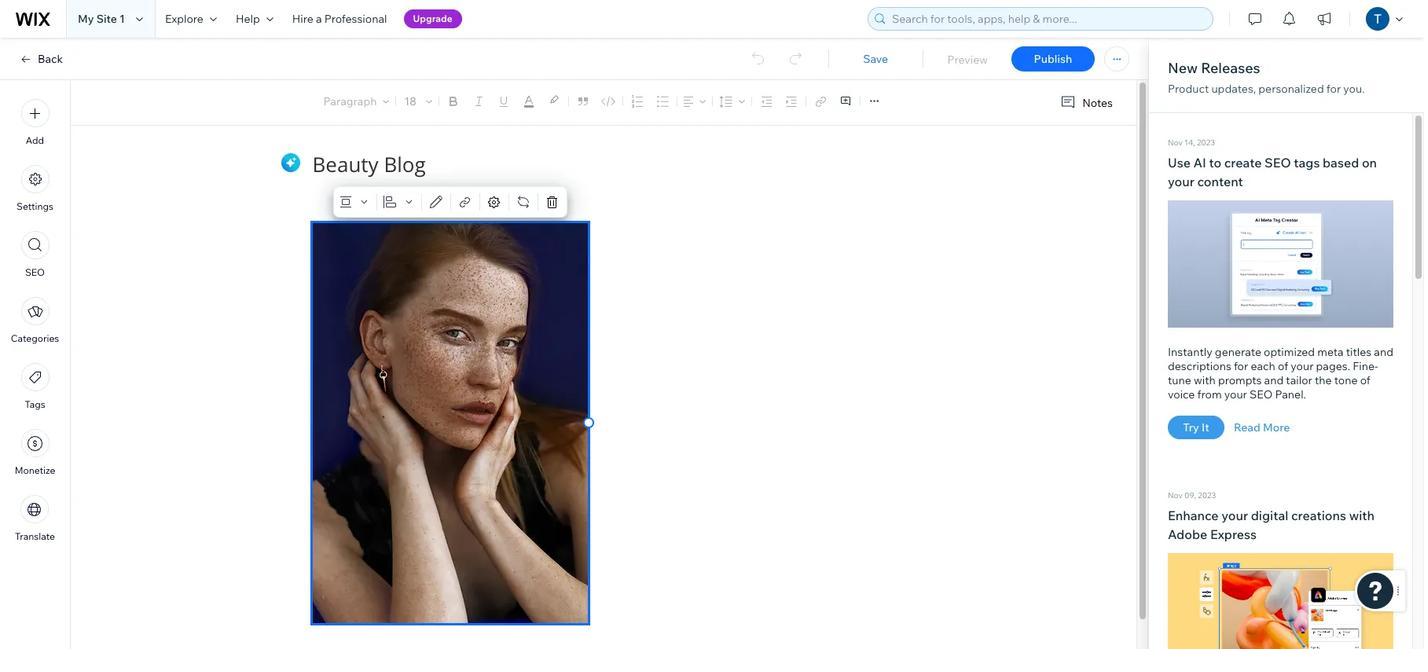 Task type: vqa. For each thing, say whether or not it's contained in the screenshot.
rightmost All
no



Task type: locate. For each thing, give the bounding box(es) containing it.
for inside new releases product updates, personalized for you.
[[1327, 82, 1341, 96]]

0 vertical spatial and
[[1375, 345, 1394, 359]]

from
[[1198, 387, 1222, 401]]

2023
[[1197, 138, 1215, 148], [1198, 490, 1216, 500]]

your
[[1168, 174, 1195, 189], [1291, 359, 1314, 373], [1225, 387, 1248, 401], [1222, 508, 1249, 523]]

for left each
[[1234, 359, 1249, 373]]

and left tailor
[[1265, 373, 1284, 387]]

of right each
[[1278, 359, 1289, 373]]

personalized
[[1259, 82, 1325, 96]]

2023 inside nov 09, 2023 enhance your digital creations with adobe express
[[1198, 490, 1216, 500]]

1 vertical spatial 2023
[[1198, 490, 1216, 500]]

product
[[1168, 82, 1209, 96]]

publish
[[1034, 52, 1073, 66]]

tailor
[[1287, 373, 1313, 387]]

your up "express"
[[1222, 508, 1249, 523]]

notes
[[1083, 96, 1113, 110]]

1 horizontal spatial and
[[1375, 345, 1394, 359]]

meta
[[1318, 345, 1344, 359]]

Search for tools, apps, help & more... field
[[888, 8, 1208, 30]]

hire a professional link
[[283, 0, 397, 38]]

releases
[[1201, 59, 1261, 77]]

back button
[[19, 52, 63, 66]]

0 vertical spatial with
[[1194, 373, 1216, 387]]

tone
[[1335, 373, 1358, 387]]

your inside nov 09, 2023 enhance your digital creations with adobe express
[[1222, 508, 1249, 523]]

seo button
[[21, 231, 49, 278]]

1 horizontal spatial for
[[1327, 82, 1341, 96]]

optimized
[[1264, 345, 1315, 359]]

tags
[[25, 399, 45, 410]]

the
[[1315, 373, 1332, 387]]

upgrade
[[413, 13, 453, 24]]

based
[[1323, 155, 1360, 171]]

your down use
[[1168, 174, 1195, 189]]

hire
[[292, 12, 314, 26]]

nov left 14,
[[1168, 138, 1183, 148]]

help button
[[226, 0, 283, 38]]

2023 for ai
[[1197, 138, 1215, 148]]

your inside 'nov 14, 2023 use ai to create seo tags based on your content'
[[1168, 174, 1195, 189]]

updates,
[[1212, 82, 1256, 96]]

0 vertical spatial seo
[[1265, 155, 1291, 171]]

for
[[1327, 82, 1341, 96], [1234, 359, 1249, 373]]

0 horizontal spatial with
[[1194, 373, 1216, 387]]

1 vertical spatial nov
[[1168, 490, 1183, 500]]

try it
[[1183, 420, 1210, 434]]

seo down each
[[1250, 387, 1273, 401]]

2023 right 09,
[[1198, 490, 1216, 500]]

try
[[1183, 420, 1200, 434]]

content
[[1198, 174, 1244, 189]]

notes button
[[1054, 92, 1118, 113]]

paragraph
[[324, 94, 377, 108]]

prompts
[[1219, 373, 1262, 387]]

2 vertical spatial seo
[[1250, 387, 1273, 401]]

1 vertical spatial with
[[1350, 508, 1375, 523]]

paragraph button
[[320, 90, 393, 112]]

create
[[1225, 155, 1262, 171]]

0 horizontal spatial for
[[1234, 359, 1249, 373]]

0 horizontal spatial of
[[1278, 359, 1289, 373]]

with inside instantly generate optimized meta titles and descriptions for each of your pages. fine- tune with prompts and tailor the tone of voice from your seo panel.
[[1194, 373, 1216, 387]]

titles
[[1347, 345, 1372, 359]]

to
[[1210, 155, 1222, 171]]

with
[[1194, 373, 1216, 387], [1350, 508, 1375, 523]]

0 vertical spatial for
[[1327, 82, 1341, 96]]

menu
[[0, 90, 70, 552]]

seo
[[1265, 155, 1291, 171], [25, 267, 45, 278], [1250, 387, 1273, 401]]

1 vertical spatial for
[[1234, 359, 1249, 373]]

panel.
[[1276, 387, 1307, 401]]

of
[[1278, 359, 1289, 373], [1361, 373, 1371, 387]]

1 horizontal spatial with
[[1350, 508, 1375, 523]]

add button
[[21, 99, 49, 146]]

1 vertical spatial seo
[[25, 267, 45, 278]]

seo inside instantly generate optimized meta titles and descriptions for each of your pages. fine- tune with prompts and tailor the tone of voice from your seo panel.
[[1250, 387, 1273, 401]]

1 horizontal spatial of
[[1361, 373, 1371, 387]]

a
[[316, 12, 322, 26]]

seo inside 'nov 14, 2023 use ai to create seo tags based on your content'
[[1265, 155, 1291, 171]]

it
[[1202, 420, 1210, 434]]

seo up categories button
[[25, 267, 45, 278]]

with right the creations
[[1350, 508, 1375, 523]]

explore
[[165, 12, 204, 26]]

with right tune
[[1194, 373, 1216, 387]]

nov 09, 2023 enhance your digital creations with adobe express
[[1168, 490, 1375, 542]]

0 horizontal spatial and
[[1265, 373, 1284, 387]]

0 vertical spatial 2023
[[1197, 138, 1215, 148]]

nov inside 'nov 14, 2023 use ai to create seo tags based on your content'
[[1168, 138, 1183, 148]]

0 vertical spatial nov
[[1168, 138, 1183, 148]]

1 nov from the top
[[1168, 138, 1183, 148]]

of right the tone
[[1361, 373, 1371, 387]]

creations
[[1292, 508, 1347, 523]]

and right titles
[[1375, 345, 1394, 359]]

2023 right 14,
[[1197, 138, 1215, 148]]

for left you.
[[1327, 82, 1341, 96]]

nov left 09,
[[1168, 490, 1183, 500]]

use
[[1168, 155, 1191, 171]]

monetize button
[[15, 429, 55, 476]]

descriptions
[[1168, 359, 1232, 373]]

2023 inside 'nov 14, 2023 use ai to create seo tags based on your content'
[[1197, 138, 1215, 148]]

nov inside nov 09, 2023 enhance your digital creations with adobe express
[[1168, 490, 1183, 500]]

tags
[[1294, 155, 1320, 171]]

menu containing add
[[0, 90, 70, 552]]

seo left tags
[[1265, 155, 1291, 171]]

2 nov from the top
[[1168, 490, 1183, 500]]

nov for enhance
[[1168, 490, 1183, 500]]

nov
[[1168, 138, 1183, 148], [1168, 490, 1183, 500]]

new
[[1168, 59, 1198, 77]]

translate
[[15, 531, 55, 542]]

and
[[1375, 345, 1394, 359], [1265, 373, 1284, 387]]



Task type: describe. For each thing, give the bounding box(es) containing it.
Add a Catchy Title text field
[[313, 151, 884, 178]]

back
[[38, 52, 63, 66]]

publish button
[[1012, 46, 1095, 72]]

2023 for your
[[1198, 490, 1216, 500]]

instantly generate optimized meta titles and descriptions for each of your pages. fine- tune with prompts and tailor the tone of voice from your seo panel.
[[1168, 345, 1394, 401]]

adobe
[[1168, 526, 1208, 542]]

for inside instantly generate optimized meta titles and descriptions for each of your pages. fine- tune with prompts and tailor the tone of voice from your seo panel.
[[1234, 359, 1249, 373]]

your left the
[[1291, 359, 1314, 373]]

categories button
[[11, 297, 59, 344]]

read more
[[1234, 420, 1291, 434]]

14,
[[1185, 138, 1196, 148]]

upgrade button
[[404, 9, 462, 28]]

monetize
[[15, 465, 55, 476]]

save button
[[844, 52, 908, 66]]

you.
[[1344, 82, 1365, 96]]

voice
[[1168, 387, 1195, 401]]

read more link
[[1234, 420, 1291, 434]]

on
[[1362, 155, 1378, 171]]

09,
[[1185, 490, 1197, 500]]

fine-
[[1353, 359, 1379, 373]]

read
[[1234, 420, 1261, 434]]

site
[[96, 12, 117, 26]]

1
[[120, 12, 125, 26]]

ai
[[1194, 155, 1207, 171]]

seo inside button
[[25, 267, 45, 278]]

professional
[[324, 12, 387, 26]]

categories
[[11, 333, 59, 344]]

nov for use
[[1168, 138, 1183, 148]]

digital
[[1251, 508, 1289, 523]]

pages.
[[1317, 359, 1351, 373]]

my site 1
[[78, 12, 125, 26]]

1 vertical spatial and
[[1265, 373, 1284, 387]]

help
[[236, 12, 260, 26]]

each
[[1251, 359, 1276, 373]]

your right from at bottom
[[1225, 387, 1248, 401]]

generate
[[1215, 345, 1262, 359]]

my
[[78, 12, 94, 26]]

hire a professional
[[292, 12, 387, 26]]

enhance
[[1168, 508, 1219, 523]]

add
[[26, 134, 44, 146]]

more
[[1263, 420, 1291, 434]]

new releases product updates, personalized for you.
[[1168, 59, 1365, 96]]

save
[[863, 52, 888, 66]]

instantly
[[1168, 345, 1213, 359]]

tune
[[1168, 373, 1192, 387]]

express
[[1211, 526, 1257, 542]]

settings button
[[17, 165, 53, 212]]

try it link
[[1168, 416, 1225, 439]]

with inside nov 09, 2023 enhance your digital creations with adobe express
[[1350, 508, 1375, 523]]

settings
[[17, 200, 53, 212]]

nov 14, 2023 use ai to create seo tags based on your content
[[1168, 138, 1378, 189]]

tags button
[[21, 363, 49, 410]]

translate button
[[15, 495, 55, 542]]



